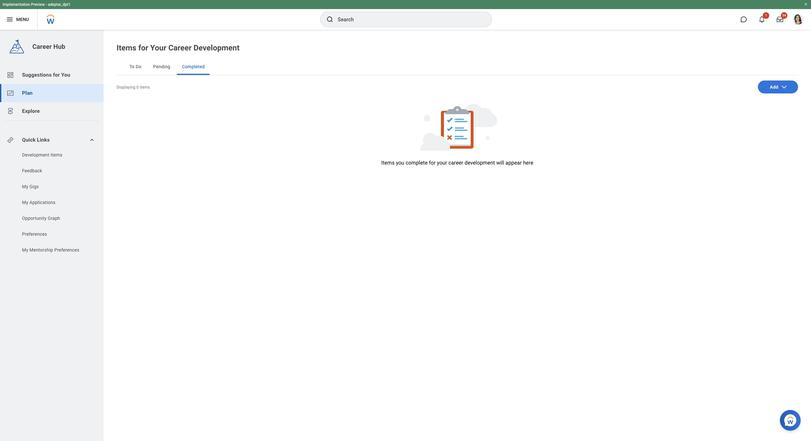 Task type: describe. For each thing, give the bounding box(es) containing it.
your
[[150, 43, 167, 52]]

menu banner
[[0, 0, 812, 30]]

items for items for your career development
[[117, 43, 136, 52]]

complete
[[406, 160, 428, 166]]

applications
[[29, 200, 56, 205]]

development
[[465, 160, 495, 166]]

links
[[37, 137, 50, 143]]

career
[[449, 160, 464, 166]]

career hub
[[32, 43, 65, 51]]

quick links
[[22, 137, 50, 143]]

my for my applications
[[22, 200, 28, 205]]

chevron down image
[[782, 84, 788, 90]]

displaying
[[117, 85, 136, 90]]

dashboard image
[[6, 71, 14, 79]]

34
[[783, 14, 787, 17]]

completed button
[[177, 58, 210, 75]]

my mentorship preferences
[[22, 248, 79, 253]]

-
[[46, 2, 47, 7]]

suggestions
[[22, 72, 52, 78]]

explore link
[[0, 102, 104, 121]]

menu
[[16, 17, 29, 22]]

chevron up small image
[[89, 137, 95, 144]]

Search Workday  search field
[[338, 12, 479, 27]]

my gigs link
[[21, 184, 88, 190]]

list containing suggestions for you
[[0, 66, 104, 121]]

suggestions for you link
[[0, 66, 104, 84]]

profile logan mcneil image
[[794, 14, 804, 26]]

2 vertical spatial for
[[429, 160, 436, 166]]

graph
[[48, 216, 60, 221]]

list containing development items
[[0, 152, 104, 255]]

you
[[61, 72, 70, 78]]

onboarding home image
[[6, 89, 14, 97]]

my applications
[[22, 200, 56, 205]]

my for my gigs
[[22, 184, 28, 190]]

items inside list
[[51, 153, 62, 158]]

explore
[[22, 108, 40, 114]]

1 horizontal spatial preferences
[[54, 248, 79, 253]]

my applications link
[[21, 200, 88, 206]]

to
[[130, 64, 135, 69]]

feedback link
[[21, 168, 88, 174]]

implementation
[[3, 2, 30, 7]]

for for your
[[138, 43, 148, 52]]

justify image
[[6, 16, 14, 23]]

timeline milestone image
[[6, 108, 14, 115]]

preferences link
[[21, 231, 88, 238]]

items for items you complete for your career development will appear here
[[382, 160, 395, 166]]

items
[[140, 85, 150, 90]]



Task type: locate. For each thing, give the bounding box(es) containing it.
career right your
[[168, 43, 192, 52]]

0 horizontal spatial career
[[32, 43, 52, 51]]

my for my mentorship preferences
[[22, 248, 28, 253]]

notifications large image
[[759, 16, 766, 23]]

for for you
[[53, 72, 60, 78]]

preview
[[31, 2, 45, 7]]

my down my gigs
[[22, 200, 28, 205]]

menu button
[[0, 9, 37, 30]]

1 horizontal spatial for
[[138, 43, 148, 52]]

preferences down preferences link
[[54, 248, 79, 253]]

0 vertical spatial development
[[194, 43, 240, 52]]

my gigs
[[22, 184, 39, 190]]

items for your career development
[[117, 43, 240, 52]]

items up the to
[[117, 43, 136, 52]]

my inside my applications link
[[22, 200, 28, 205]]

here
[[524, 160, 534, 166]]

close environment banner image
[[805, 2, 808, 6]]

will
[[497, 160, 505, 166]]

list
[[0, 66, 104, 121], [0, 152, 104, 255]]

tab list containing to do
[[117, 58, 799, 76]]

completed
[[182, 64, 205, 69]]

gigs
[[29, 184, 39, 190]]

2 horizontal spatial for
[[429, 160, 436, 166]]

opportunity
[[22, 216, 47, 221]]

for left you
[[53, 72, 60, 78]]

1 vertical spatial for
[[53, 72, 60, 78]]

1 horizontal spatial items
[[117, 43, 136, 52]]

pending
[[153, 64, 170, 69]]

1
[[766, 14, 768, 17]]

1 vertical spatial items
[[51, 153, 62, 158]]

inbox large image
[[777, 16, 784, 23]]

3 my from the top
[[22, 248, 28, 253]]

add button
[[759, 81, 799, 94]]

items down quick links element in the top left of the page
[[51, 153, 62, 158]]

1 button
[[755, 12, 770, 27]]

appear
[[506, 160, 522, 166]]

development up completed
[[194, 43, 240, 52]]

development items
[[22, 153, 62, 158]]

1 horizontal spatial career
[[168, 43, 192, 52]]

opportunity graph
[[22, 216, 60, 221]]

my inside my mentorship preferences link
[[22, 248, 28, 253]]

link image
[[6, 136, 14, 144]]

development
[[194, 43, 240, 52], [22, 153, 49, 158]]

implementation preview -   adeptai_dpt1
[[3, 2, 71, 7]]

my left mentorship
[[22, 248, 28, 253]]

mentorship
[[29, 248, 53, 253]]

to do button
[[124, 58, 147, 75]]

your
[[437, 160, 448, 166]]

1 vertical spatial preferences
[[54, 248, 79, 253]]

0 vertical spatial list
[[0, 66, 104, 121]]

my mentorship preferences link
[[21, 247, 88, 254]]

do
[[136, 64, 142, 69]]

0
[[137, 85, 139, 90]]

pending button
[[148, 58, 176, 75]]

0 horizontal spatial development
[[22, 153, 49, 158]]

2 my from the top
[[22, 200, 28, 205]]

0 vertical spatial for
[[138, 43, 148, 52]]

displaying 0 items
[[117, 85, 150, 90]]

adeptai_dpt1
[[48, 2, 71, 7]]

items
[[117, 43, 136, 52], [51, 153, 62, 158], [382, 160, 395, 166]]

for left "your"
[[429, 160, 436, 166]]

hub
[[53, 43, 65, 51]]

0 horizontal spatial for
[[53, 72, 60, 78]]

1 horizontal spatial development
[[194, 43, 240, 52]]

my left gigs
[[22, 184, 28, 190]]

development items link
[[21, 152, 88, 158]]

you
[[396, 160, 405, 166]]

opportunity graph link
[[21, 215, 88, 222]]

my inside my gigs link
[[22, 184, 28, 190]]

1 list from the top
[[0, 66, 104, 121]]

feedback
[[22, 169, 42, 174]]

preferences
[[22, 232, 47, 237], [54, 248, 79, 253]]

1 vertical spatial my
[[22, 200, 28, 205]]

development down quick links
[[22, 153, 49, 158]]

for
[[138, 43, 148, 52], [53, 72, 60, 78], [429, 160, 436, 166]]

suggestions for you
[[22, 72, 70, 78]]

my
[[22, 184, 28, 190], [22, 200, 28, 205], [22, 248, 28, 253]]

for left your
[[138, 43, 148, 52]]

tab list
[[117, 58, 799, 76]]

1 vertical spatial list
[[0, 152, 104, 255]]

2 vertical spatial my
[[22, 248, 28, 253]]

0 vertical spatial my
[[22, 184, 28, 190]]

0 horizontal spatial items
[[51, 153, 62, 158]]

search image
[[326, 16, 334, 23]]

0 horizontal spatial preferences
[[22, 232, 47, 237]]

2 vertical spatial items
[[382, 160, 395, 166]]

2 horizontal spatial items
[[382, 160, 395, 166]]

to do
[[130, 64, 142, 69]]

1 my from the top
[[22, 184, 28, 190]]

0 vertical spatial preferences
[[22, 232, 47, 237]]

items left you
[[382, 160, 395, 166]]

0 vertical spatial items
[[117, 43, 136, 52]]

career left the hub
[[32, 43, 52, 51]]

items you complete for your career development will appear here
[[382, 160, 534, 166]]

quick links element
[[6, 134, 99, 147]]

quick
[[22, 137, 36, 143]]

34 button
[[773, 12, 788, 27]]

1 vertical spatial development
[[22, 153, 49, 158]]

add
[[771, 85, 779, 90]]

plan
[[22, 90, 33, 96]]

2 list from the top
[[0, 152, 104, 255]]

career
[[32, 43, 52, 51], [168, 43, 192, 52]]

preferences down opportunity
[[22, 232, 47, 237]]

plan link
[[0, 84, 104, 102]]



Task type: vqa. For each thing, say whether or not it's contained in the screenshot.
6th ROW from the bottom
no



